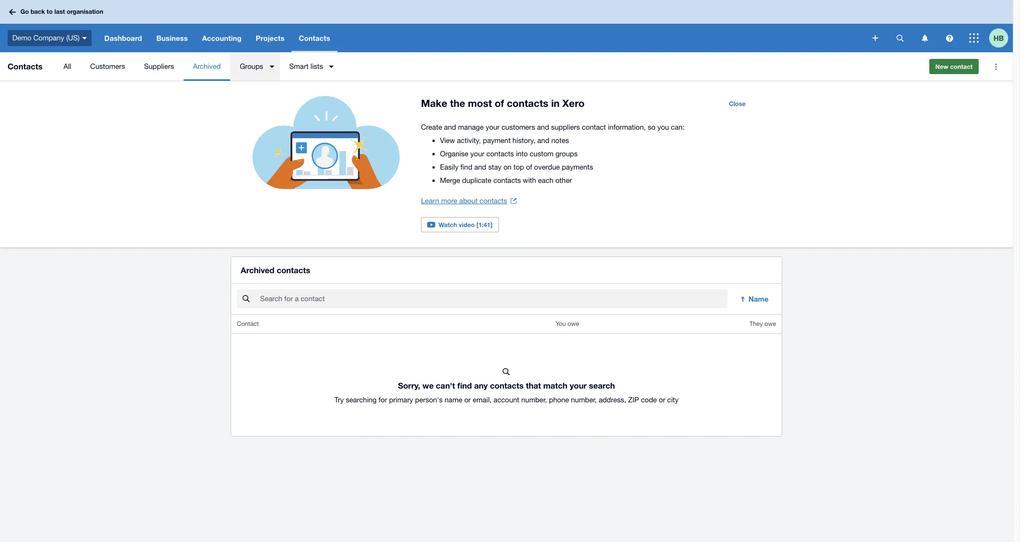 Task type: describe. For each thing, give the bounding box(es) containing it.
learn more about contacts link
[[421, 194, 517, 208]]

1 vertical spatial of
[[526, 163, 533, 171]]

they owe
[[750, 320, 777, 327]]

actions menu image
[[987, 57, 1006, 76]]

1 number, from the left
[[522, 396, 548, 404]]

1 vertical spatial contacts
[[8, 61, 43, 71]]

business button
[[149, 24, 195, 52]]

contacts inside dropdown button
[[299, 34, 331, 42]]

merge duplicate contacts with each other
[[440, 176, 572, 184]]

svg image inside demo company (us) "popup button"
[[82, 37, 87, 39]]

1 vertical spatial contact
[[582, 123, 607, 131]]

and up duplicate
[[475, 163, 487, 171]]

create and manage your customers and suppliers contact information, so you can:
[[421, 123, 685, 131]]

learn
[[421, 197, 440, 205]]

create
[[421, 123, 443, 131]]

1 or from the left
[[465, 396, 471, 404]]

searching
[[346, 396, 377, 404]]

payment
[[483, 136, 511, 144]]

hb button
[[990, 24, 1014, 52]]

name button
[[734, 289, 777, 308]]

you
[[658, 123, 670, 131]]

go back to last organisation
[[20, 8, 103, 15]]

you owe
[[556, 320, 580, 327]]

more
[[441, 197, 458, 205]]

contacts inside contact list table element
[[490, 381, 524, 391]]

projects
[[256, 34, 285, 42]]

last
[[54, 8, 65, 15]]

close
[[730, 100, 746, 107]]

go back to last organisation link
[[6, 3, 109, 20]]

archived for archived
[[193, 62, 221, 70]]

new contact
[[936, 63, 973, 70]]

city
[[668, 396, 679, 404]]

all button
[[54, 52, 81, 81]]

merge
[[440, 176, 461, 184]]

smart lists
[[290, 62, 323, 70]]

you
[[556, 320, 566, 327]]

banner containing hb
[[0, 0, 1014, 52]]

archived contacts
[[241, 265, 311, 275]]

custom
[[530, 150, 554, 158]]

activity,
[[457, 136, 481, 144]]

owe for you owe
[[568, 320, 580, 327]]

2 horizontal spatial svg image
[[922, 34, 929, 42]]

in
[[552, 97, 560, 109]]

match
[[544, 381, 568, 391]]

and up view
[[445, 123, 457, 131]]

demo
[[12, 34, 31, 42]]

manage
[[459, 123, 484, 131]]

(us)
[[66, 34, 80, 42]]

the
[[450, 97, 466, 109]]

1 horizontal spatial your
[[486, 123, 500, 131]]

easily find and stay on top of overdue payments
[[440, 163, 594, 171]]

so
[[648, 123, 656, 131]]

accounting
[[202, 34, 242, 42]]

[1:41]
[[477, 221, 493, 229]]

view activity, payment history, and notes
[[440, 136, 570, 144]]

other
[[556, 176, 572, 184]]

that
[[526, 381, 541, 391]]

dashboard
[[104, 34, 142, 42]]

2 or from the left
[[659, 396, 666, 404]]

smart
[[290, 62, 309, 70]]

they
[[750, 320, 764, 327]]

archived for archived contacts
[[241, 265, 275, 275]]

make
[[421, 97, 448, 109]]

groups menu item
[[230, 52, 280, 81]]

dashboard link
[[97, 24, 149, 52]]

suppliers button
[[135, 52, 184, 81]]

owe for they owe
[[765, 320, 777, 327]]

watch
[[439, 221, 458, 229]]

any
[[475, 381, 488, 391]]

demo company (us)
[[12, 34, 80, 42]]

to
[[47, 8, 53, 15]]

0 vertical spatial of
[[495, 97, 505, 109]]

search
[[590, 381, 616, 391]]

contacts button
[[292, 24, 338, 52]]

watch video [1:41]
[[439, 221, 493, 229]]

email,
[[473, 396, 492, 404]]

smart lists button
[[280, 52, 340, 81]]

on
[[504, 163, 512, 171]]

history,
[[513, 136, 536, 144]]

xero
[[563, 97, 585, 109]]



Task type: locate. For each thing, give the bounding box(es) containing it.
code
[[642, 396, 658, 404]]

banner
[[0, 0, 1014, 52]]

company
[[33, 34, 64, 42]]

zip
[[629, 396, 640, 404]]

with
[[523, 176, 537, 184]]

menu containing all
[[54, 52, 922, 81]]

make the most of contacts in xero
[[421, 97, 585, 109]]

contact right "suppliers" on the right of the page
[[582, 123, 607, 131]]

1 horizontal spatial svg image
[[873, 35, 879, 41]]

find inside contact list table element
[[458, 381, 472, 391]]

1 vertical spatial archived
[[241, 265, 275, 275]]

overdue
[[535, 163, 560, 171]]

customers button
[[81, 52, 135, 81]]

and left "suppliers" on the right of the page
[[538, 123, 550, 131]]

1 horizontal spatial of
[[526, 163, 533, 171]]

number, down that
[[522, 396, 548, 404]]

video
[[459, 221, 475, 229]]

watch video [1:41] button
[[421, 217, 499, 232]]

number, down search
[[572, 396, 597, 404]]

new contact button
[[930, 59, 980, 74]]

each
[[539, 176, 554, 184]]

0 horizontal spatial svg image
[[82, 37, 87, 39]]

into
[[516, 150, 528, 158]]

owe right you
[[568, 320, 580, 327]]

owe
[[568, 320, 580, 327], [765, 320, 777, 327]]

0 horizontal spatial of
[[495, 97, 505, 109]]

can:
[[672, 123, 685, 131]]

contacts down demo
[[8, 61, 43, 71]]

2 owe from the left
[[765, 320, 777, 327]]

sorry,
[[398, 381, 421, 391]]

information,
[[608, 123, 646, 131]]

about
[[460, 197, 478, 205]]

menu
[[54, 52, 922, 81]]

contact
[[951, 63, 973, 70], [582, 123, 607, 131]]

1 horizontal spatial owe
[[765, 320, 777, 327]]

0 horizontal spatial or
[[465, 396, 471, 404]]

navigation
[[97, 24, 867, 52]]

0 vertical spatial contact
[[951, 63, 973, 70]]

0 horizontal spatial contacts
[[8, 61, 43, 71]]

account
[[494, 396, 520, 404]]

2 number, from the left
[[572, 396, 597, 404]]

organise your contacts into custom groups
[[440, 150, 578, 158]]

can't
[[436, 381, 455, 391]]

payments
[[562, 163, 594, 171]]

1 horizontal spatial archived
[[241, 265, 275, 275]]

person's
[[415, 396, 443, 404]]

your down activity,
[[471, 150, 485, 158]]

2 vertical spatial your
[[570, 381, 587, 391]]

or right name
[[465, 396, 471, 404]]

sorry, we can't find any contacts that match your search
[[398, 381, 616, 391]]

name
[[749, 295, 769, 303]]

2 horizontal spatial your
[[570, 381, 587, 391]]

0 horizontal spatial contact
[[582, 123, 607, 131]]

contact list table element
[[231, 315, 782, 436]]

address,
[[599, 396, 627, 404]]

svg image
[[9, 9, 16, 15], [970, 33, 980, 43], [897, 34, 904, 42], [947, 34, 954, 42]]

go
[[20, 8, 29, 15]]

suppliers
[[144, 62, 174, 70]]

0 vertical spatial contacts
[[299, 34, 331, 42]]

most
[[468, 97, 492, 109]]

Search for a contact field
[[259, 290, 728, 308]]

try searching for primary person's name or email, account number, phone number, address, zip code or city
[[335, 396, 679, 404]]

organisation
[[67, 8, 103, 15]]

contacts up lists
[[299, 34, 331, 42]]

easily
[[440, 163, 459, 171]]

groups button
[[230, 52, 280, 81]]

and up custom
[[538, 136, 550, 144]]

all
[[64, 62, 71, 70]]

or left the city
[[659, 396, 666, 404]]

1 vertical spatial find
[[458, 381, 472, 391]]

0 horizontal spatial archived
[[193, 62, 221, 70]]

1 owe from the left
[[568, 320, 580, 327]]

find up duplicate
[[461, 163, 473, 171]]

projects button
[[249, 24, 292, 52]]

your
[[486, 123, 500, 131], [471, 150, 485, 158], [570, 381, 587, 391]]

for
[[379, 396, 388, 404]]

of right most
[[495, 97, 505, 109]]

groups
[[556, 150, 578, 158]]

find left "any"
[[458, 381, 472, 391]]

navigation containing dashboard
[[97, 24, 867, 52]]

0 horizontal spatial number,
[[522, 396, 548, 404]]

of right top
[[526, 163, 533, 171]]

contacts
[[507, 97, 549, 109], [487, 150, 514, 158], [494, 176, 521, 184], [480, 197, 508, 205], [277, 265, 311, 275], [490, 381, 524, 391]]

1 horizontal spatial contacts
[[299, 34, 331, 42]]

find
[[461, 163, 473, 171], [458, 381, 472, 391]]

contact right new
[[951, 63, 973, 70]]

0 horizontal spatial your
[[471, 150, 485, 158]]

demo company (us) button
[[0, 24, 97, 52]]

1 horizontal spatial number,
[[572, 396, 597, 404]]

new
[[936, 63, 949, 70]]

lists
[[311, 62, 323, 70]]

or
[[465, 396, 471, 404], [659, 396, 666, 404]]

back
[[31, 8, 45, 15]]

0 horizontal spatial owe
[[568, 320, 580, 327]]

number,
[[522, 396, 548, 404], [572, 396, 597, 404]]

suppliers
[[552, 123, 580, 131]]

duplicate
[[463, 176, 492, 184]]

archived button
[[184, 52, 230, 81]]

1 vertical spatial your
[[471, 150, 485, 158]]

svg image
[[922, 34, 929, 42], [873, 35, 879, 41], [82, 37, 87, 39]]

0 vertical spatial archived
[[193, 62, 221, 70]]

customers
[[90, 62, 125, 70]]

top
[[514, 163, 525, 171]]

your right match
[[570, 381, 587, 391]]

view
[[440, 136, 455, 144]]

customers
[[502, 123, 536, 131]]

archived inside button
[[193, 62, 221, 70]]

primary
[[389, 396, 414, 404]]

learn more about contacts
[[421, 197, 508, 205]]

business
[[157, 34, 188, 42]]

1 horizontal spatial or
[[659, 396, 666, 404]]

1 horizontal spatial contact
[[951, 63, 973, 70]]

0 vertical spatial find
[[461, 163, 473, 171]]

contacts
[[299, 34, 331, 42], [8, 61, 43, 71]]

stay
[[489, 163, 502, 171]]

phone
[[550, 396, 570, 404]]

svg image inside go back to last organisation link
[[9, 9, 16, 15]]

name
[[445, 396, 463, 404]]

your up payment
[[486, 123, 500, 131]]

notes
[[552, 136, 570, 144]]

contact
[[237, 320, 259, 327]]

of
[[495, 97, 505, 109], [526, 163, 533, 171]]

organise
[[440, 150, 469, 158]]

0 vertical spatial your
[[486, 123, 500, 131]]

contact inside button
[[951, 63, 973, 70]]

your inside contact list table element
[[570, 381, 587, 391]]

owe right they at the bottom
[[765, 320, 777, 327]]

close button
[[724, 96, 752, 111]]



Task type: vqa. For each thing, say whether or not it's contained in the screenshot.
the right your
yes



